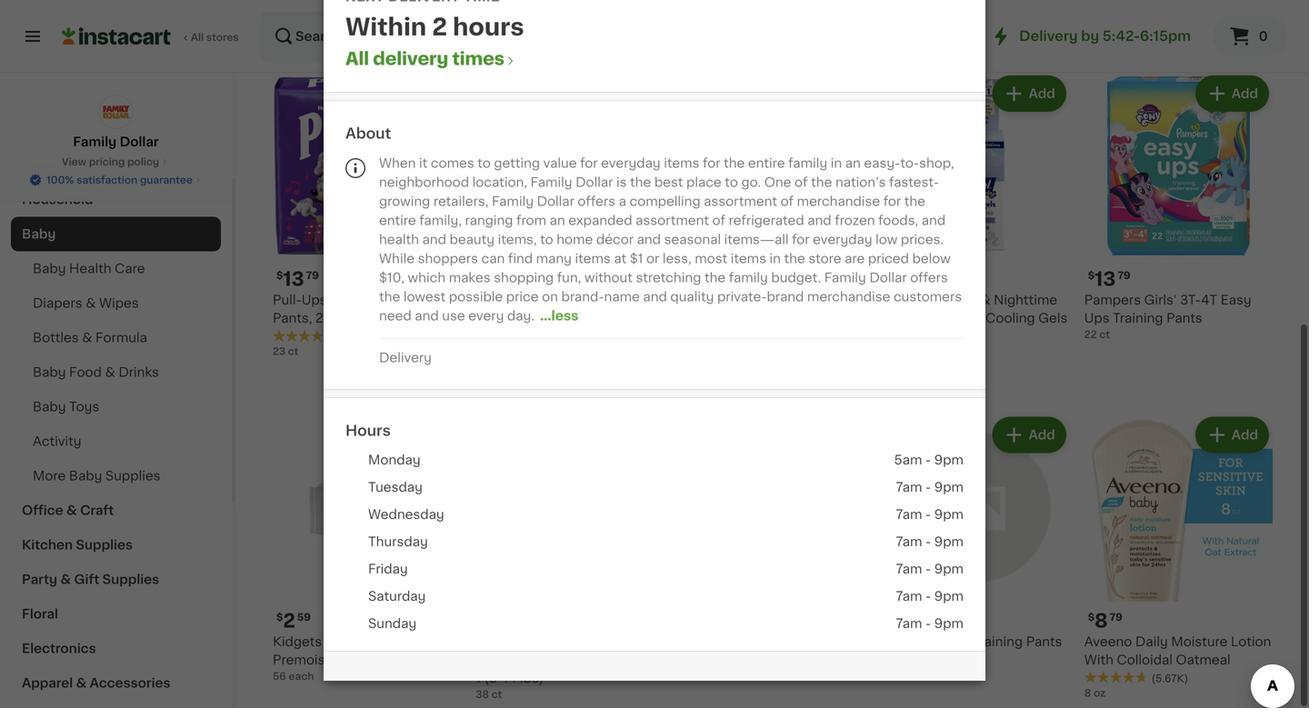 Task type: vqa. For each thing, say whether or not it's contained in the screenshot.
the top Save
no



Task type: locate. For each thing, give the bounding box(es) containing it.
stores
[[206, 32, 239, 42]]

7am for saturday
[[896, 590, 923, 603]]

daily
[[1136, 636, 1169, 648]]

supplies up floral link
[[102, 574, 159, 586]]

electronics link
[[11, 632, 221, 666]]

0 horizontal spatial 13
[[283, 270, 304, 289]]

store
[[809, 252, 842, 265]]

is
[[617, 176, 627, 189]]

add for pampers girls' 3t-4t easy ups training pants
[[1232, 87, 1259, 100]]

2 $ 13 79 from the left
[[1089, 270, 1131, 289]]

2 fsa/hsa from the left
[[884, 250, 931, 260]]

2 horizontal spatial training
[[1114, 312, 1164, 325]]

below
[[913, 252, 951, 265]]

less,
[[663, 252, 692, 265]]

1 vertical spatial delivery
[[379, 352, 432, 364]]

$ down less,
[[683, 271, 689, 281]]

56 inside kidgets boy's training pants - 4t-5t 56 ct
[[882, 672, 895, 682]]

$ 13 79 for pull-ups girls' potty training pants, 2t-3t (16-34 lbs)
[[277, 270, 319, 289]]

out down 'free'
[[730, 383, 747, 393]]

everyday up is
[[601, 157, 661, 170]]

acetaminophen
[[679, 312, 781, 325]]

1 horizontal spatial to
[[540, 233, 554, 246]]

3 7am from the top
[[896, 536, 923, 548]]

newborn down the huggies
[[476, 654, 534, 667]]

kidgets up every in the left of the page
[[476, 294, 525, 307]]

2 inside 'product' group
[[283, 612, 296, 631]]

baby
[[22, 228, 56, 241], [33, 262, 66, 275], [33, 366, 66, 379], [33, 401, 66, 413], [69, 470, 102, 483], [366, 654, 399, 667], [537, 654, 570, 667]]

kidgets down $ 2 59
[[273, 636, 322, 648]]

5 7am - 9pm from the top
[[896, 590, 964, 603]]

0 horizontal spatial offers
[[578, 195, 616, 208]]

1 vertical spatial in
[[770, 252, 781, 265]]

1 vertical spatial pants
[[1027, 636, 1063, 648]]

newborn inside huggies snug & dry newborn baby diapers, size 1 (8-14 lbs) 38 ct
[[476, 654, 534, 667]]

... less
[[540, 310, 579, 322]]

5 9pm from the top
[[935, 563, 964, 576]]

1 vertical spatial 2
[[283, 612, 296, 631]]

2 request button from the left
[[781, 77, 862, 110]]

1 request button from the left
[[578, 77, 659, 110]]

9pm for saturday
[[935, 590, 964, 603]]

7am for friday
[[896, 563, 923, 576]]

1 horizontal spatial lbs)
[[520, 672, 544, 685]]

$ up aveeno
[[1089, 613, 1095, 623]]

delivery for delivery by 5:42-6:15pm
[[1020, 30, 1078, 43]]

ct inside kidgets boy's training pants - 4t-5t 56 ct
[[898, 672, 908, 682]]

offers up the customers
[[911, 272, 949, 284]]

2 horizontal spatial to
[[725, 176, 738, 189]]

9pm for wednesday
[[935, 508, 964, 521]]

offers up expanded
[[578, 195, 616, 208]]

items up without
[[575, 252, 611, 265]]


[[346, 158, 366, 178]]

add button for pampers girls' 3t-4t easy ups training pants
[[1198, 77, 1268, 110]]

1 horizontal spatial out
[[527, 330, 544, 340]]

1 vertical spatial newborn
[[476, 654, 534, 667]]

0 horizontal spatial lbs)
[[399, 312, 423, 325]]

1 horizontal spatial 2
[[432, 15, 448, 39]]

request button for 8
[[781, 77, 862, 110]]

assortment down compelling
[[636, 214, 709, 227]]

3 7am - 9pm from the top
[[896, 536, 964, 548]]

0 vertical spatial all
[[191, 32, 204, 42]]

pants inside kidgets boy's training pants - 4t-5t 56 ct
[[1027, 636, 1063, 648]]

2
[[432, 15, 448, 39], [283, 612, 296, 631]]

training right boy's
[[973, 636, 1023, 648]]

wipes inside kidgets hand & face premoistened baby wipes 56 each
[[402, 654, 442, 667]]

ups up '2t-' at top left
[[302, 294, 327, 307]]

lbs) inside pull-ups girls' potty training pants, 2t-3t (16-34 lbs)
[[399, 312, 423, 325]]

training down which
[[404, 294, 455, 307]]

to-
[[901, 157, 920, 170]]

and left frozen
[[808, 214, 832, 227]]

day.
[[507, 310, 535, 322]]

likely out of stock down 'free'
[[697, 383, 792, 393]]

2 vertical spatial likely
[[697, 383, 728, 393]]

hours
[[346, 424, 391, 438]]

0 horizontal spatial wipes
[[99, 297, 139, 310]]

everyday up are
[[813, 233, 873, 246]]

shoppers
[[418, 252, 478, 265]]

11 ct
[[476, 45, 497, 55]]

newborn up ... less
[[528, 294, 586, 307]]

6 7am - 9pm from the top
[[896, 618, 964, 630]]

1 horizontal spatial $ 13 79
[[1089, 270, 1131, 289]]

add button for orajel daytime & nighttime non-medicated cooling gels for teething
[[995, 77, 1065, 110]]

product group containing 6
[[476, 72, 664, 346]]

0 vertical spatial 2
[[432, 15, 448, 39]]

the left nation's
[[811, 176, 833, 189]]

9pm for friday
[[935, 563, 964, 576]]

location,
[[473, 176, 528, 189]]

7 9pm from the top
[[935, 618, 964, 630]]

None search field
[[260, 11, 598, 62]]

prices.
[[901, 233, 944, 246]]

& inside huggies snug & dry newborn baby diapers, size 1 (8-14 lbs) 38 ct
[[568, 636, 579, 648]]

1 horizontal spatial pants
[[1167, 312, 1203, 325]]

pricing
[[89, 157, 125, 167]]

within
[[346, 15, 427, 39]]

0 horizontal spatial entire
[[379, 214, 416, 227]]

in up nation's
[[831, 157, 842, 170]]

0 vertical spatial likely
[[291, 14, 322, 24]]

1 vertical spatial lbs)
[[520, 672, 544, 685]]

- for friday
[[926, 563, 932, 576]]

1 13 from the left
[[283, 270, 304, 289]]

0 vertical spatial lbs)
[[399, 312, 423, 325]]

fsa/hsa
[[681, 250, 728, 260], [884, 250, 931, 260]]

items down items—all
[[731, 252, 767, 265]]

1 horizontal spatial all
[[346, 50, 369, 67]]

8 for tylenol
[[689, 270, 702, 289]]

1 horizontal spatial kidgets
[[476, 294, 525, 307]]

request button inside 'product' group
[[578, 77, 659, 110]]

girls'
[[330, 294, 363, 307], [1145, 294, 1178, 307]]

$ inside $ 8 99
[[683, 271, 689, 281]]

0 vertical spatial everyday
[[601, 157, 661, 170]]

0 horizontal spatial all
[[191, 32, 204, 42]]

5am - 9pm
[[895, 454, 964, 467]]

7am for sunday
[[896, 618, 923, 630]]

baby down household
[[22, 228, 56, 241]]

family up one
[[789, 157, 828, 170]]

2 vertical spatial training
[[973, 636, 1023, 648]]

1 horizontal spatial diapers
[[590, 294, 639, 307]]

likely left within
[[291, 14, 322, 24]]

likely out of stock down ...
[[494, 330, 589, 340]]

diapers up 'bottles'
[[33, 297, 82, 310]]

girls' up 3t in the left top of the page
[[330, 294, 363, 307]]

0 horizontal spatial likely
[[291, 14, 322, 24]]

ct right 38
[[492, 690, 502, 700]]

in down items—all
[[770, 252, 781, 265]]

likely out of stock inside button
[[291, 14, 386, 24]]

more baby supplies
[[33, 470, 161, 483]]

delivery by 5:42-6:15pm link
[[991, 25, 1192, 47]]

1 horizontal spatial training
[[973, 636, 1023, 648]]

training inside pampers girls' 3t-4t easy ups training pants 22 ct
[[1114, 312, 1164, 325]]

56 down the 4t-
[[882, 672, 895, 682]]

7am - 9pm for wednesday
[[896, 508, 964, 521]]

79
[[306, 271, 319, 281], [1118, 271, 1131, 281], [1110, 613, 1123, 623]]

79 up '2t-' at top left
[[306, 271, 319, 281]]

2 horizontal spatial stock
[[763, 383, 792, 393]]

$ down priced
[[886, 271, 892, 281]]

family down are
[[825, 272, 867, 284]]

request for 8
[[794, 87, 849, 100]]

1 horizontal spatial likely out of stock
[[494, 330, 589, 340]]

request button
[[578, 77, 659, 110], [781, 77, 862, 110]]

5 7am from the top
[[896, 590, 923, 603]]

stock inside button
[[357, 14, 386, 24]]

and down 'lowest'
[[415, 310, 439, 322]]

9pm for tuesday
[[935, 481, 964, 494]]


[[505, 55, 517, 68]]

1 horizontal spatial delivery
[[1020, 30, 1078, 43]]

7am - 9pm for friday
[[896, 563, 964, 576]]

beauty
[[450, 233, 495, 246]]

& left dry
[[568, 636, 579, 648]]

can
[[482, 252, 505, 265]]

entire
[[748, 157, 786, 170], [379, 214, 416, 227]]

1 horizontal spatial 13
[[1095, 270, 1117, 289]]

refrigerated
[[729, 214, 805, 227]]

2 request from the left
[[794, 87, 849, 100]]

0 horizontal spatial 2
[[283, 612, 296, 631]]

1 vertical spatial out
[[527, 330, 544, 340]]

ct
[[487, 45, 497, 55], [492, 312, 503, 322], [1100, 330, 1111, 340], [288, 347, 299, 357], [694, 672, 705, 682], [898, 672, 908, 682], [492, 690, 502, 700]]

1 $ 13 79 from the left
[[277, 270, 319, 289]]

0 horizontal spatial girls'
[[330, 294, 363, 307]]

1 9pm from the top
[[935, 454, 964, 467]]

2 for $
[[283, 612, 296, 631]]

$ for aveeno daily moisture lotion with colloidal oatmeal
[[1089, 613, 1095, 623]]

7am - 9pm for tuesday
[[896, 481, 964, 494]]

stretching
[[636, 272, 702, 284]]

2 56 from the left
[[882, 672, 895, 682]]

and
[[808, 214, 832, 227], [922, 214, 946, 227], [423, 233, 447, 246], [637, 233, 661, 246], [643, 291, 667, 303], [415, 310, 439, 322]]

1 7am from the top
[[896, 481, 923, 494]]

0 horizontal spatial request button
[[578, 77, 659, 110]]

medicated
[[914, 312, 983, 325]]

2 13 from the left
[[1095, 270, 1117, 289]]

- for wednesday
[[926, 508, 932, 521]]

add inside 'product' group
[[1029, 429, 1056, 442]]

dollar down priced
[[870, 272, 907, 284]]

0 horizontal spatial an
[[550, 214, 565, 227]]

& right 'bottles'
[[82, 332, 92, 344]]

product group
[[273, 72, 461, 359], [476, 72, 664, 346], [679, 72, 867, 399], [882, 72, 1070, 377], [1085, 72, 1273, 342], [273, 414, 461, 684], [882, 414, 1070, 684], [1085, 414, 1273, 701]]

0 horizontal spatial 56
[[273, 672, 286, 682]]

to up many at the top of page
[[540, 233, 554, 246]]

merchandise up frozen
[[797, 195, 881, 208]]

health
[[69, 262, 111, 275]]

care
[[115, 262, 145, 275]]

2 vertical spatial stock
[[763, 383, 792, 393]]

$ 13 79 up pull-
[[277, 270, 319, 289]]

& inside orajel daytime & nighttime non-medicated cooling gels for teething
[[981, 294, 991, 307]]

diapers inside kidgets newborn diapers 40 ct
[[590, 294, 639, 307]]

for down non-
[[882, 330, 900, 343]]

kitchen
[[22, 539, 73, 552]]

23 ct
[[273, 347, 299, 357]]

1 vertical spatial merchandise
[[808, 291, 891, 303]]

delivery
[[1020, 30, 1078, 43], [379, 352, 432, 364]]

sunday
[[368, 618, 417, 630]]

1 vertical spatial stock
[[560, 330, 589, 340]]

place
[[687, 176, 722, 189]]

79 for pull-ups girls' potty training pants, 2t-3t (16-34 lbs)
[[306, 271, 319, 281]]

$ for kidgets hand & face premoistened baby wipes
[[277, 613, 283, 623]]

out down ...
[[527, 330, 544, 340]]

fun,
[[557, 272, 582, 284]]

1 horizontal spatial request button
[[781, 77, 862, 110]]

an
[[846, 157, 861, 170], [550, 214, 565, 227]]

0 horizontal spatial pants
[[1027, 636, 1063, 648]]

training
[[404, 294, 455, 307], [1114, 312, 1164, 325], [973, 636, 1023, 648]]

2t-
[[316, 312, 336, 325]]

accessories
[[90, 677, 171, 690]]

request down 520 at the right
[[794, 87, 849, 100]]

baby right more
[[69, 470, 102, 483]]

0 vertical spatial wipes
[[99, 297, 139, 310]]

girls' inside pampers girls' 3t-4t easy ups training pants 22 ct
[[1145, 294, 1178, 307]]

56 inside kidgets hand & face premoistened baby wipes 56 each
[[273, 672, 286, 682]]

$ down "can"
[[480, 271, 486, 281]]

0 horizontal spatial $ 13 79
[[277, 270, 319, 289]]

ct inside huggies snug & dry newborn baby diapers, size 1 (8-14 lbs) 38 ct
[[492, 690, 502, 700]]

dollar
[[120, 136, 159, 148], [576, 176, 613, 189], [537, 195, 575, 208], [870, 272, 907, 284]]

baby down face
[[366, 654, 399, 667]]

1 vertical spatial training
[[1114, 312, 1164, 325]]

neighborhood
[[379, 176, 469, 189]]

merchandise down are
[[808, 291, 891, 303]]

to left go.
[[725, 176, 738, 189]]

2 7am - 9pm from the top
[[896, 508, 964, 521]]

8 for orajel
[[892, 270, 905, 289]]

- for sunday
[[926, 618, 932, 630]]

0 vertical spatial out
[[324, 14, 341, 24]]

& inside kidgets hand & face premoistened baby wipes 56 each
[[363, 636, 373, 648]]

diapers down without
[[590, 294, 639, 307]]

2 up all delivery times 
[[432, 15, 448, 39]]

add button inside 'product' group
[[995, 419, 1065, 452]]

1 horizontal spatial an
[[846, 157, 861, 170]]

kidgets inside kidgets boy's training pants - 4t-5t 56 ct
[[882, 636, 931, 648]]

1 vertical spatial ups
[[1085, 312, 1110, 325]]

& left face
[[363, 636, 373, 648]]

ups inside pampers girls' 3t-4t easy ups training pants 22 ct
[[1085, 312, 1110, 325]]

assortment down go.
[[704, 195, 778, 208]]

1 vertical spatial supplies
[[76, 539, 133, 552]]

lists
[[51, 94, 82, 107]]

79 up aveeno
[[1110, 613, 1123, 623]]

2 7am from the top
[[896, 508, 923, 521]]

56 left each
[[273, 672, 286, 682]]

delivery down need
[[379, 352, 432, 364]]

1 request from the left
[[591, 87, 646, 100]]

0 vertical spatial pants
[[1167, 312, 1203, 325]]

1 vertical spatial family
[[729, 272, 768, 284]]

$ inside $ 8 79
[[1089, 613, 1095, 623]]

1 horizontal spatial likely
[[494, 330, 525, 340]]

1 horizontal spatial stock
[[560, 330, 589, 340]]

lbs) right 14
[[520, 672, 544, 685]]

1 vertical spatial all
[[346, 50, 369, 67]]

99
[[704, 271, 718, 281]]

1 fsa/hsa from the left
[[681, 250, 728, 260]]

potty
[[366, 294, 401, 307]]

stock down the less
[[560, 330, 589, 340]]

likely out of stock up delivery
[[291, 14, 386, 24]]

3 9pm from the top
[[935, 508, 964, 521]]

4 7am - 9pm from the top
[[896, 563, 964, 576]]

delivery left by
[[1020, 30, 1078, 43]]

south
[[868, 30, 910, 43]]

2 horizontal spatial kidgets
[[882, 636, 931, 648]]

out left within
[[324, 14, 341, 24]]

1 horizontal spatial request
[[794, 87, 849, 100]]

wipes
[[99, 297, 139, 310], [402, 654, 442, 667]]

fsa/hsa down seasonal
[[681, 250, 728, 260]]

fsa/hsa for tylenol
[[681, 250, 728, 260]]

& up cooling
[[981, 294, 991, 307]]

0 vertical spatial in
[[831, 157, 842, 170]]

kidgets
[[476, 294, 525, 307], [273, 636, 322, 648], [882, 636, 931, 648]]

kidgets for 24
[[882, 636, 931, 648]]

0 vertical spatial ups
[[302, 294, 327, 307]]

0 horizontal spatial everyday
[[601, 157, 661, 170]]

kidgets inside kidgets hand & face premoistened baby wipes 56 each
[[273, 636, 322, 648]]

low
[[876, 233, 898, 246]]

baby inside kidgets hand & face premoistened baby wipes 56 each
[[366, 654, 399, 667]]

when it comes to getting value for everyday items for the entire family in an easy-to-shop, neighborhood location, family dollar is the best place to go. one of the nation's fastest- growing retailers, family dollar offers a compelling assortment of merchandise for the entire family, ranging from an expanded assortment of refrigerated and frozen foods, and health and beauty items, to home décor and seasonal items—all for everyday low prices. while shoppers can find many items at $1 or less, most items in the store are priced below $10, which makes shopping fun, without stretching the family budget. family dollar offers the lowest possible price on brand-name and quality private-brand merchandise customers need and use every day.
[[379, 157, 963, 322]]

add for kidgets boy's training pants - 4t-5t
[[1029, 429, 1056, 442]]

13 up pampers
[[1095, 270, 1117, 289]]

stock
[[357, 14, 386, 24], [560, 330, 589, 340], [763, 383, 792, 393]]

free
[[711, 330, 739, 343]]

lotion
[[1232, 636, 1272, 648]]

$ inside $ 6 89
[[480, 271, 486, 281]]

for
[[580, 157, 598, 170], [703, 157, 721, 170], [884, 195, 902, 208], [792, 233, 810, 246], [882, 330, 900, 343]]

supplies down craft
[[76, 539, 133, 552]]

more baby supplies link
[[11, 459, 221, 493]]

8 for aveeno
[[1095, 612, 1109, 631]]

request up is
[[591, 87, 646, 100]]

2 vertical spatial out
[[730, 383, 747, 393]]

1 horizontal spatial entire
[[748, 157, 786, 170]]

...
[[540, 310, 552, 322]]

teething
[[903, 330, 959, 343]]

fastest-
[[890, 176, 940, 189]]

- for saturday
[[926, 590, 932, 603]]

1 horizontal spatial family
[[789, 157, 828, 170]]

6:15pm
[[1141, 30, 1192, 43]]

1 horizontal spatial ups
[[1085, 312, 1110, 325]]

ct inside kidgets newborn diapers 40 ct
[[492, 312, 503, 322]]

79 inside $ 8 79
[[1110, 613, 1123, 623]]

hours
[[453, 15, 524, 39]]

2 vertical spatial likely out of stock
[[697, 383, 792, 393]]

7am - 9pm for thursday
[[896, 536, 964, 548]]

79 up pampers
[[1118, 271, 1131, 281]]

1 7am - 9pm from the top
[[896, 481, 964, 494]]

pants left aveeno
[[1027, 636, 1063, 648]]

family dollar
[[73, 136, 159, 148]]

7am - 9pm
[[896, 481, 964, 494], [896, 508, 964, 521], [896, 536, 964, 548], [896, 563, 964, 576], [896, 590, 964, 603], [896, 618, 964, 630]]

ct inside pampers girls' 3t-4t easy ups training pants 22 ct
[[1100, 330, 1111, 340]]

0 horizontal spatial ups
[[302, 294, 327, 307]]

need
[[379, 310, 412, 322]]

2 9pm from the top
[[935, 481, 964, 494]]

supplies up office & craft link
[[105, 470, 161, 483]]

shop,
[[920, 157, 955, 170]]

more
[[33, 470, 66, 483]]

family up private- at top right
[[729, 272, 768, 284]]

all down within
[[346, 50, 369, 67]]

items up best
[[664, 157, 700, 170]]

fsa/hsa down prices.
[[884, 250, 931, 260]]

cherry
[[743, 330, 786, 343]]

out inside 'product' group
[[527, 330, 544, 340]]

& right "apparel"
[[76, 677, 87, 690]]

ups up 22
[[1085, 312, 1110, 325]]

the down most at top
[[705, 272, 726, 284]]

23
[[273, 347, 286, 357]]

request inside 'product' group
[[591, 87, 646, 100]]

retailers,
[[434, 195, 489, 208]]

baby inside huggies snug & dry newborn baby diapers, size 1 (8-14 lbs) 38 ct
[[537, 654, 570, 667]]

add button for kidgets boy's training pants - 4t-5t
[[995, 419, 1065, 452]]

ct right 40
[[492, 312, 503, 322]]

all inside all delivery times 
[[346, 50, 369, 67]]

all left the "stores"
[[191, 32, 204, 42]]

girls' left 3t-
[[1145, 294, 1178, 307]]

1 vertical spatial likely
[[494, 330, 525, 340]]

1 vertical spatial everyday
[[813, 233, 873, 246]]

$ inside $ 2 59
[[277, 613, 283, 623]]

all for delivery
[[346, 50, 369, 67]]

1 girls' from the left
[[330, 294, 363, 307]]

diapers & wipes link
[[11, 286, 221, 321]]

8 left 99
[[689, 270, 702, 289]]

$ 6 89
[[480, 270, 515, 289]]

4 7am from the top
[[896, 563, 923, 576]]

4 9pm from the top
[[935, 536, 964, 548]]

frozen
[[835, 214, 876, 227]]

1 horizontal spatial 56
[[882, 672, 895, 682]]

add for pull-ups girls' potty training pants, 2t-3t (16-34 lbs)
[[420, 87, 447, 100]]

request button for 6
[[578, 77, 659, 110]]

$ up pull-
[[277, 271, 283, 281]]

$ 13 79 up pampers
[[1089, 270, 1131, 289]]

6 7am from the top
[[896, 618, 923, 630]]

and down stretching at the top of page
[[643, 291, 667, 303]]

(16-
[[355, 312, 379, 325]]

friday
[[368, 563, 408, 576]]

request
[[591, 87, 646, 100], [794, 87, 849, 100]]

family dollar logo image
[[99, 95, 133, 129]]

1 56 from the left
[[273, 672, 286, 682]]

6 9pm from the top
[[935, 590, 964, 603]]

- for thursday
[[926, 536, 932, 548]]

2 girls' from the left
[[1145, 294, 1178, 307]]

$ inside the $ 8 29
[[886, 271, 892, 281]]

an up nation's
[[846, 157, 861, 170]]

0 horizontal spatial diapers
[[33, 297, 82, 310]]

1 horizontal spatial wipes
[[402, 654, 442, 667]]

0 horizontal spatial kidgets
[[273, 636, 322, 648]]

items,
[[498, 233, 537, 246]]

0 horizontal spatial to
[[478, 157, 491, 170]]

7am for thursday
[[896, 536, 923, 548]]

0 horizontal spatial training
[[404, 294, 455, 307]]

most
[[695, 252, 728, 265]]

pull-ups girls' potty training pants, 2t-3t (16-34 lbs)
[[273, 294, 455, 325]]

- for monday
[[926, 454, 932, 467]]

0 horizontal spatial request
[[591, 87, 646, 100]]

ct right 23
[[288, 347, 299, 357]]

7am
[[896, 481, 923, 494], [896, 508, 923, 521], [896, 536, 923, 548], [896, 563, 923, 576], [896, 590, 923, 603], [896, 618, 923, 630]]

$ for tylenol infants' acetaminophen medicine, dye-free cherry
[[683, 271, 689, 281]]

0 horizontal spatial likely out of stock
[[291, 14, 386, 24]]

entire up one
[[748, 157, 786, 170]]



Task type: describe. For each thing, give the bounding box(es) containing it.
and up prices.
[[922, 214, 946, 227]]

4t
[[1202, 294, 1218, 307]]

1 horizontal spatial items
[[664, 157, 700, 170]]

snug
[[532, 636, 565, 648]]

and up or
[[637, 233, 661, 246]]

ct right 11
[[487, 45, 497, 55]]

baby food & drinks link
[[11, 355, 221, 390]]

holiday
[[22, 159, 73, 171]]

0 vertical spatial supplies
[[105, 470, 161, 483]]

$ 13 79 for pampers girls' 3t-4t easy ups training pants
[[1089, 270, 1131, 289]]

training inside kidgets boy's training pants - 4t-5t 56 ct
[[973, 636, 1023, 648]]

9pm for monday
[[935, 454, 964, 467]]

the right is
[[630, 176, 652, 189]]

colloidal
[[1117, 654, 1173, 667]]

79 for pampers girls' 3t-4t easy ups training pants
[[1118, 271, 1131, 281]]

$ 8 99
[[683, 270, 718, 289]]

activity
[[33, 435, 81, 448]]

0 vertical spatial assortment
[[704, 195, 778, 208]]

huggies snug & dry newborn baby diapers, size 1 (8-14 lbs) 38 ct
[[476, 636, 656, 700]]

0 vertical spatial merchandise
[[797, 195, 881, 208]]

lbs) inside huggies snug & dry newborn baby diapers, size 1 (8-14 lbs) 38 ct
[[520, 672, 544, 685]]

baby down 'bottles'
[[33, 366, 66, 379]]

7am - 9pm for saturday
[[896, 590, 964, 603]]

dye-
[[679, 330, 711, 343]]

the down the fastest-
[[905, 195, 926, 208]]

2 horizontal spatial out
[[730, 383, 747, 393]]

baby toys link
[[11, 390, 221, 424]]

8 left oz
[[1085, 689, 1092, 699]]

seasonal
[[665, 233, 721, 246]]

$ for pull-ups girls' potty training pants, 2t-3t (16-34 lbs)
[[277, 271, 283, 281]]

for inside orajel daytime & nighttime non-medicated cooling gels for teething
[[882, 330, 900, 343]]

& left gift
[[60, 574, 71, 586]]

huggies
[[476, 636, 529, 648]]

1 horizontal spatial everyday
[[813, 233, 873, 246]]

5:42-
[[1103, 30, 1141, 43]]

training inside pull-ups girls' potty training pants, 2t-3t (16-34 lbs)
[[404, 294, 455, 307]]

7am for tuesday
[[896, 481, 923, 494]]

add button for pull-ups girls' potty training pants, 2t-3t (16-34 lbs)
[[386, 77, 456, 110]]

& down 'health'
[[86, 297, 96, 310]]

7am - 9pm for sunday
[[896, 618, 964, 630]]

9pm for sunday
[[935, 618, 964, 630]]

delivery for delivery
[[379, 352, 432, 364]]

kidgets inside kidgets newborn diapers 40 ct
[[476, 294, 525, 307]]

520
[[837, 30, 865, 43]]

2 horizontal spatial likely out of stock
[[697, 383, 792, 393]]

1 horizontal spatial offers
[[911, 272, 949, 284]]

$ for orajel daytime & nighttime non-medicated cooling gels for teething
[[886, 271, 892, 281]]

& left craft
[[66, 504, 77, 517]]

without
[[585, 272, 633, 284]]

likely inside button
[[291, 14, 322, 24]]

24 19
[[892, 612, 931, 631]]

or
[[647, 252, 660, 265]]

diapers,
[[574, 654, 627, 667]]

baby left toys on the bottom left of page
[[33, 401, 66, 413]]

0 vertical spatial entire
[[748, 157, 786, 170]]

dollar up from
[[537, 195, 575, 208]]

instacart logo image
[[62, 25, 171, 47]]

$ for pampers girls' 3t-4t easy ups training pants
[[1089, 271, 1095, 281]]

kidgets boy's training pants - 4t-5t 56 ct
[[882, 636, 1063, 682]]

2 vertical spatial to
[[540, 233, 554, 246]]

25 ct button
[[679, 414, 867, 684]]

7am for wednesday
[[896, 508, 923, 521]]

1 vertical spatial assortment
[[636, 214, 709, 227]]

25 ct
[[679, 672, 705, 682]]

the down $10, in the left top of the page
[[379, 291, 400, 303]]

hand
[[325, 636, 360, 648]]

office & craft
[[22, 504, 114, 517]]

family down location,
[[492, 195, 534, 208]]

5am
[[895, 454, 923, 467]]

for up place
[[703, 157, 721, 170]]

2 vertical spatial supplies
[[102, 574, 159, 586]]

from
[[517, 214, 547, 227]]

bottles & formula link
[[11, 321, 221, 355]]

all stores link
[[62, 11, 240, 62]]

0 vertical spatial family
[[789, 157, 828, 170]]

baby health care
[[33, 262, 145, 275]]

dollar left is
[[576, 176, 613, 189]]

for up foods, on the right
[[884, 195, 902, 208]]

24
[[892, 612, 918, 631]]

0
[[1260, 30, 1269, 43]]

makes
[[449, 272, 491, 284]]

1 horizontal spatial in
[[831, 157, 842, 170]]

wednesday
[[368, 508, 444, 521]]

delivery by 5:42-6:15pm
[[1020, 30, 1192, 43]]

for right value
[[580, 157, 598, 170]]

13 for pampers girls' 3t-4t easy ups training pants
[[1095, 270, 1117, 289]]

size
[[630, 654, 656, 667]]

0 vertical spatial offers
[[578, 195, 616, 208]]

out inside button
[[324, 14, 341, 24]]

$10,
[[379, 272, 405, 284]]

19
[[920, 613, 931, 623]]

the up budget.
[[785, 252, 806, 265]]

56 for $
[[273, 672, 286, 682]]

pampers
[[1085, 294, 1142, 307]]

$ 2 59
[[277, 612, 311, 631]]

oatmeal
[[1177, 654, 1231, 667]]

all stores
[[191, 32, 239, 42]]

ct inside button
[[694, 672, 705, 682]]

budget.
[[772, 272, 822, 284]]

guarantee
[[140, 175, 193, 185]]

family down value
[[531, 176, 573, 189]]

baby left 'health'
[[33, 262, 66, 275]]

lists link
[[11, 82, 221, 119]]

find
[[508, 252, 533, 265]]

family,
[[420, 214, 462, 227]]

0 vertical spatial to
[[478, 157, 491, 170]]

0 vertical spatial an
[[846, 157, 861, 170]]

drinks
[[119, 366, 159, 379]]

1 vertical spatial to
[[725, 176, 738, 189]]

& right food
[[105, 366, 115, 379]]

9pm for thursday
[[935, 536, 964, 548]]

stock inside 'product' group
[[560, 330, 589, 340]]

office
[[22, 504, 63, 517]]

- inside kidgets boy's training pants - 4t-5t 56 ct
[[882, 654, 888, 667]]

dry
[[582, 636, 605, 648]]

for up store
[[792, 233, 810, 246]]

food
[[69, 366, 102, 379]]

kidgets for $
[[273, 636, 322, 648]]

and down family,
[[423, 233, 447, 246]]

- for tuesday
[[926, 481, 932, 494]]

add button for aveeno daily moisture lotion with colloidal oatmeal
[[1198, 419, 1268, 452]]

3t-
[[1181, 294, 1202, 307]]

formula
[[96, 332, 147, 344]]

5t
[[912, 654, 929, 667]]

floral
[[22, 608, 58, 621]]

each
[[289, 672, 314, 682]]

product group containing 24
[[882, 414, 1070, 684]]

13 for pull-ups girls' potty training pants, 2t-3t (16-34 lbs)
[[283, 270, 304, 289]]

$1
[[630, 252, 643, 265]]

add for aveeno daily moisture lotion with colloidal oatmeal
[[1232, 429, 1259, 442]]

girls' inside pull-ups girls' potty training pants, 2t-3t (16-34 lbs)
[[330, 294, 363, 307]]

holiday essentials link
[[11, 148, 221, 182]]

fsa/hsa for orajel
[[884, 250, 931, 260]]

tylenol
[[679, 294, 740, 307]]

family dollar link
[[73, 95, 159, 151]]

0 horizontal spatial in
[[770, 252, 781, 265]]

expanded
[[569, 214, 633, 227]]

0 horizontal spatial items
[[575, 252, 611, 265]]

gift
[[74, 574, 99, 586]]

$ for kidgets newborn diapers
[[480, 271, 486, 281]]

easy
[[1221, 294, 1252, 307]]

bottles & formula
[[33, 332, 147, 344]]

baby food & drinks
[[33, 366, 159, 379]]

pants inside pampers girls' 3t-4t easy ups training pants 22 ct
[[1167, 312, 1203, 325]]

use
[[442, 310, 465, 322]]

party
[[22, 574, 57, 586]]

boy's
[[934, 636, 970, 648]]

ups inside pull-ups girls' potty training pants, 2t-3t (16-34 lbs)
[[302, 294, 327, 307]]

request for 6
[[591, 87, 646, 100]]

avenue
[[979, 30, 1032, 43]]

satisfaction
[[77, 175, 138, 185]]

all for stores
[[191, 32, 204, 42]]

brand
[[767, 291, 804, 303]]

1 vertical spatial entire
[[379, 214, 416, 227]]

dollar up 'policy'
[[120, 136, 159, 148]]

79 for aveeno daily moisture lotion with colloidal oatmeal
[[1110, 613, 1123, 623]]

of inside button
[[344, 14, 354, 24]]

wipes inside diapers & wipes link
[[99, 297, 139, 310]]

2 horizontal spatial items
[[731, 252, 767, 265]]

product group containing 2
[[273, 414, 461, 684]]

bottles
[[33, 332, 79, 344]]

newborn inside kidgets newborn diapers 40 ct
[[528, 294, 586, 307]]

1 vertical spatial likely out of stock
[[494, 330, 589, 340]]

baby toys
[[33, 401, 99, 413]]

oz
[[1094, 689, 1106, 699]]

view pricing policy link
[[62, 155, 170, 169]]

brand-
[[562, 291, 604, 303]]

add for orajel daytime & nighttime non-medicated cooling gels for teething
[[1029, 87, 1056, 100]]

2 for within
[[432, 15, 448, 39]]

56 for 24
[[882, 672, 895, 682]]

520 south burnside avenue
[[837, 30, 1032, 43]]

2 horizontal spatial likely
[[697, 383, 728, 393]]

family up pricing
[[73, 136, 117, 148]]

private-
[[718, 291, 767, 303]]

tuesday
[[368, 481, 423, 494]]

$ 8 29
[[886, 270, 921, 289]]

about
[[346, 126, 391, 141]]

are
[[845, 252, 865, 265]]

the up go.
[[724, 157, 745, 170]]

ranging
[[465, 214, 513, 227]]

1 vertical spatial an
[[550, 214, 565, 227]]



